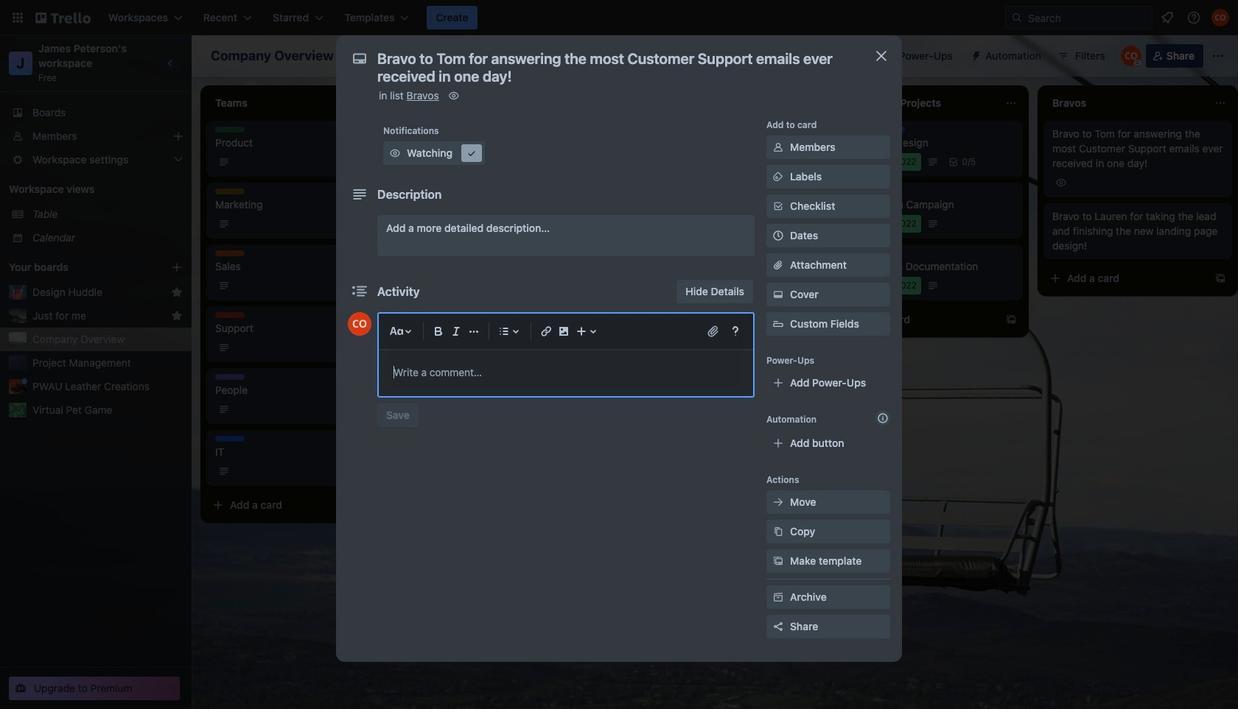 Task type: locate. For each thing, give the bounding box(es) containing it.
christina overa (christinaovera) image left text styles image
[[348, 313, 371, 336]]

lists image
[[495, 323, 513, 341]]

editor toolbar
[[385, 320, 747, 343]]

create from template… image
[[796, 314, 808, 326], [1005, 314, 1017, 326]]

christina overa (christinaovera) image
[[1212, 9, 1229, 27], [348, 313, 371, 336]]

0 vertical spatial color: blue, title: "it" element
[[876, 127, 905, 133]]

None checkbox
[[843, 153, 921, 171], [634, 215, 710, 233], [843, 215, 921, 233], [843, 277, 921, 295], [843, 153, 921, 171], [634, 215, 710, 233], [843, 215, 921, 233], [843, 277, 921, 295]]

1 sm image from the top
[[771, 140, 786, 155]]

1 horizontal spatial color: green, title: "product" element
[[843, 127, 873, 133]]

0 horizontal spatial christina overa (christinaovera) image
[[348, 313, 371, 336]]

italic ⌘i image
[[447, 323, 465, 341]]

2 sm image from the top
[[771, 170, 786, 184]]

link ⌘k image
[[537, 323, 555, 341]]

1 horizontal spatial create from template… image
[[1005, 314, 1017, 326]]

christina overa (christinaovera) image right open information menu icon
[[1212, 9, 1229, 27]]

Main content area, start typing to enter text. text field
[[394, 364, 739, 382]]

0 notifications image
[[1159, 9, 1176, 27]]

customize views image
[[567, 49, 582, 63]]

1 vertical spatial color: blue, title: "it" element
[[215, 436, 245, 442]]

color: orange, title: "sales" element
[[215, 251, 245, 256]]

starred icon image
[[171, 287, 183, 299], [171, 310, 183, 322]]

show menu image
[[1211, 49, 1226, 63]]

close dialog image
[[873, 47, 890, 65]]

christina overa (christinaovera) image
[[1121, 46, 1142, 66]]

0 horizontal spatial create from template… image
[[587, 343, 598, 355]]

0 horizontal spatial create from template… image
[[796, 314, 808, 326]]

1 vertical spatial starred icon image
[[171, 310, 183, 322]]

1 horizontal spatial create from template… image
[[1215, 273, 1226, 285]]

color: yellow, title: "marketing" element
[[425, 127, 454, 133], [215, 189, 245, 195], [843, 189, 873, 195], [634, 251, 663, 256]]

2 color: green, title: "product" element from the left
[[843, 127, 873, 133]]

0 horizontal spatial color: red, title: "support" element
[[215, 313, 245, 318]]

image image
[[555, 323, 573, 341]]

bold ⌘b image
[[430, 323, 447, 341]]

0 horizontal spatial color: blue, title: "it" element
[[215, 436, 245, 442]]

None text field
[[370, 46, 856, 90]]

sm image
[[446, 88, 461, 103], [388, 146, 402, 161], [464, 146, 479, 161], [771, 495, 786, 510], [771, 525, 786, 540], [771, 554, 786, 569]]

Search field
[[1023, 7, 1152, 28]]

color: red, title: "support" element
[[843, 251, 873, 256], [215, 313, 245, 318]]

None checkbox
[[634, 277, 712, 295]]

0 vertical spatial color: red, title: "support" element
[[843, 251, 873, 256]]

create from template… image
[[1215, 273, 1226, 285], [587, 343, 598, 355]]

1 color: green, title: "product" element from the left
[[215, 127, 245, 133]]

Board name text field
[[203, 44, 341, 68]]

1 horizontal spatial christina overa (christinaovera) image
[[1212, 9, 1229, 27]]

sm image
[[771, 140, 786, 155], [771, 170, 786, 184], [771, 287, 786, 302], [771, 590, 786, 605]]

color: purple, title: "people" element
[[215, 374, 245, 380]]

0 vertical spatial starred icon image
[[171, 287, 183, 299]]

1 vertical spatial color: red, title: "support" element
[[215, 313, 245, 318]]

color: blue, title: "it" element
[[876, 127, 905, 133], [215, 436, 245, 442]]

color: green, title: "product" element
[[215, 127, 245, 133], [843, 127, 873, 133]]

1 vertical spatial create from template… image
[[587, 343, 598, 355]]

0 horizontal spatial color: green, title: "product" element
[[215, 127, 245, 133]]



Task type: describe. For each thing, give the bounding box(es) containing it.
1 horizontal spatial color: blue, title: "it" element
[[876, 127, 905, 133]]

primary element
[[0, 0, 1238, 35]]

attach and insert link image
[[706, 324, 721, 339]]

3 sm image from the top
[[771, 287, 786, 302]]

open help dialog image
[[727, 323, 744, 341]]

search image
[[1011, 12, 1023, 24]]

star or unstar board image
[[350, 50, 362, 62]]

2 starred icon image from the top
[[171, 310, 183, 322]]

workspace navigation collapse icon image
[[161, 53, 181, 74]]

add board image
[[171, 262, 183, 273]]

open information menu image
[[1187, 10, 1201, 25]]

1 starred icon image from the top
[[171, 287, 183, 299]]

0 vertical spatial create from template… image
[[1215, 273, 1226, 285]]

text styles image
[[388, 323, 405, 341]]

your boards with 6 items element
[[9, 259, 149, 276]]

1 create from template… image from the left
[[796, 314, 808, 326]]

0 vertical spatial christina overa (christinaovera) image
[[1212, 9, 1229, 27]]

2 create from template… image from the left
[[1005, 314, 1017, 326]]

more formatting image
[[465, 323, 483, 341]]

1 vertical spatial christina overa (christinaovera) image
[[348, 313, 371, 336]]

text formatting group
[[430, 323, 483, 341]]

4 sm image from the top
[[771, 590, 786, 605]]

1 horizontal spatial color: red, title: "support" element
[[843, 251, 873, 256]]



Task type: vqa. For each thing, say whether or not it's contained in the screenshot.
"with"
no



